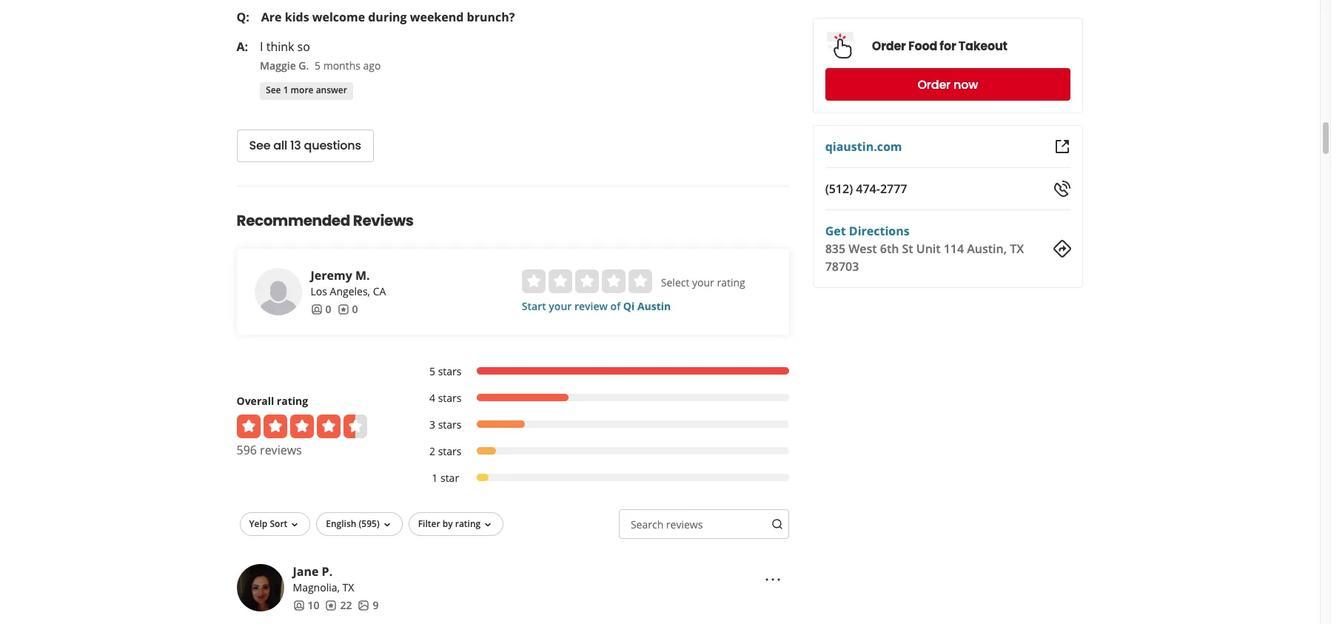 Task type: vqa. For each thing, say whether or not it's contained in the screenshot.
5 inside Recommended Reviews ELEMENT
yes



Task type: locate. For each thing, give the bounding box(es) containing it.
get directions link
[[826, 223, 910, 239]]

by
[[442, 517, 453, 530]]

stars up 4 stars
[[438, 364, 462, 378]]

order for order now
[[918, 76, 951, 93]]

1 horizontal spatial 5
[[429, 364, 435, 378]]

2 16 chevron down v2 image from the left
[[482, 519, 494, 531]]

friends element down magnolia,
[[293, 598, 319, 613]]

24 directions v2 image
[[1053, 240, 1071, 258]]

474-
[[856, 181, 880, 197]]

see down maggie
[[266, 84, 281, 97]]

1 horizontal spatial tx
[[1010, 241, 1024, 257]]

see 1 more answer link
[[260, 82, 353, 100]]

835
[[826, 241, 846, 257]]

order left food
[[872, 37, 906, 54]]

tx up 22
[[342, 580, 354, 594]]

1 left more
[[283, 84, 288, 97]]

0 right 16 review v2 image
[[352, 302, 358, 316]]

friends element containing 0
[[311, 302, 331, 317]]

2 0 from the left
[[352, 302, 358, 316]]

1 vertical spatial reviews
[[666, 517, 703, 531]]

3
[[429, 417, 435, 431]]

all
[[273, 137, 287, 154]]

16 photos v2 image
[[358, 599, 370, 611]]

angeles,
[[330, 284, 370, 298]]

0 vertical spatial order
[[872, 37, 906, 54]]

of
[[610, 299, 621, 313]]

overall rating
[[237, 394, 308, 408]]

p.
[[322, 563, 333, 580]]

your right select
[[692, 275, 714, 289]]

1 vertical spatial 1
[[432, 471, 438, 485]]

1 vertical spatial see
[[249, 137, 270, 154]]

stars right 3
[[438, 417, 462, 431]]

tx
[[1010, 241, 1024, 257], [342, 580, 354, 594]]

16 review v2 image
[[337, 303, 349, 315]]

yelp sort
[[249, 517, 287, 530]]

tx right "austin,"
[[1010, 241, 1024, 257]]

None radio
[[522, 269, 545, 293], [602, 269, 625, 293], [522, 269, 545, 293], [602, 269, 625, 293]]

0 vertical spatial friends element
[[311, 302, 331, 317]]

qi
[[623, 299, 635, 313]]

3 stars from the top
[[438, 417, 462, 431]]

rating
[[717, 275, 745, 289], [277, 394, 308, 408], [455, 517, 481, 530]]

order
[[872, 37, 906, 54], [918, 76, 951, 93]]

rating right select
[[717, 275, 745, 289]]

select your rating
[[661, 275, 745, 289]]

1 16 chevron down v2 image from the left
[[381, 519, 393, 531]]

16 friends v2 image
[[311, 303, 322, 315]]

1 horizontal spatial reviews
[[666, 517, 703, 531]]

filter by rating button
[[408, 512, 504, 536]]

your right the start
[[549, 299, 572, 313]]

2 horizontal spatial rating
[[717, 275, 745, 289]]

ca
[[373, 284, 386, 298]]

your for start
[[549, 299, 572, 313]]

get directions 835 west 6th st unit 114 austin, tx 78703
[[826, 223, 1024, 275]]

friends element containing 10
[[293, 598, 319, 613]]

photo of jane p. image
[[237, 564, 284, 611]]

6th
[[880, 241, 899, 257]]

photo of jeremy m. image
[[254, 268, 302, 315]]

5 right g.
[[315, 58, 321, 72]]

0 horizontal spatial 16 chevron down v2 image
[[381, 519, 393, 531]]

0 vertical spatial 1
[[283, 84, 288, 97]]

1 vertical spatial 5
[[429, 364, 435, 378]]

1 left star
[[432, 471, 438, 485]]

(512)
[[826, 181, 853, 197]]

0 vertical spatial tx
[[1010, 241, 1024, 257]]

9
[[373, 598, 379, 612]]

1 horizontal spatial 16 chevron down v2 image
[[482, 519, 494, 531]]

yelp sort button
[[239, 512, 310, 536]]

1 vertical spatial friends element
[[293, 598, 319, 613]]

24 external link v2 image
[[1053, 138, 1071, 155]]

stars right 4
[[438, 391, 462, 405]]

austin,
[[967, 241, 1007, 257]]

rating for filter by rating
[[455, 517, 481, 530]]

78703
[[826, 258, 859, 275]]

5
[[315, 58, 321, 72], [429, 364, 435, 378]]

0 inside reviews "element"
[[352, 302, 358, 316]]

jeremy
[[311, 267, 352, 283]]

16 chevron down v2 image inside filter by rating dropdown button
[[482, 519, 494, 531]]

friends element
[[311, 302, 331, 317], [293, 598, 319, 613]]

5 up 4
[[429, 364, 435, 378]]

filter reviews by 1 star rating element
[[414, 471, 789, 486]]

0 vertical spatial reviews
[[260, 442, 302, 458]]

reviews element down 'angeles,'
[[337, 302, 358, 317]]

reviews element containing 0
[[337, 302, 358, 317]]

0 horizontal spatial 5
[[315, 58, 321, 72]]

4.5 star rating image
[[237, 414, 367, 438]]

see 1 more answer
[[266, 84, 347, 97]]

2
[[429, 444, 435, 458]]

0 vertical spatial rating
[[717, 275, 745, 289]]

order now
[[918, 76, 978, 93]]

1 horizontal spatial 0
[[352, 302, 358, 316]]

1 horizontal spatial 1
[[432, 471, 438, 485]]

filter reviews by 5 stars rating element
[[414, 364, 789, 379]]

weekend
[[410, 9, 464, 25]]

0 horizontal spatial 0
[[325, 302, 331, 316]]

0 horizontal spatial your
[[549, 299, 572, 313]]

directions
[[849, 223, 910, 239]]

rating inside dropdown button
[[455, 517, 481, 530]]

(595)
[[359, 517, 380, 530]]

16 chevron down v2 image for filter by rating
[[482, 519, 494, 531]]

1 0 from the left
[[325, 302, 331, 316]]

see for see 1 more answer
[[266, 84, 281, 97]]

friends element down los
[[311, 302, 331, 317]]

1 stars from the top
[[438, 364, 462, 378]]

0 right 16 friends v2 image
[[325, 302, 331, 316]]

stars right 2
[[438, 444, 462, 458]]

0 vertical spatial your
[[692, 275, 714, 289]]

1 vertical spatial order
[[918, 76, 951, 93]]

  text field
[[619, 509, 789, 539]]

0 horizontal spatial 1
[[283, 84, 288, 97]]

1
[[283, 84, 288, 97], [432, 471, 438, 485]]

2 stars
[[429, 444, 462, 458]]

4 stars from the top
[[438, 444, 462, 458]]

reviews element right 10 at left bottom
[[325, 598, 352, 613]]

0 horizontal spatial tx
[[342, 580, 354, 594]]

4
[[429, 391, 435, 405]]

jeremy m. link
[[311, 267, 370, 283]]

(no rating) image
[[522, 269, 652, 293]]

16 review v2 image
[[325, 599, 337, 611]]

1 vertical spatial tx
[[342, 580, 354, 594]]

your
[[692, 275, 714, 289], [549, 299, 572, 313]]

west
[[849, 241, 877, 257]]

stars inside 'element'
[[438, 444, 462, 458]]

order left now
[[918, 76, 951, 93]]

1 vertical spatial your
[[549, 299, 572, 313]]

see all 13 questions link
[[237, 129, 374, 162]]

2 vertical spatial rating
[[455, 517, 481, 530]]

qiaustin.com link
[[826, 138, 902, 155]]

select
[[661, 275, 689, 289]]

0 vertical spatial reviews element
[[337, 302, 358, 317]]

austin
[[637, 299, 671, 313]]

16 chevron down v2 image inside english (595) dropdown button
[[381, 519, 393, 531]]

reviews element containing 22
[[325, 598, 352, 613]]

0 horizontal spatial rating
[[277, 394, 308, 408]]

16 chevron down v2 image
[[381, 519, 393, 531], [482, 519, 494, 531]]

1 vertical spatial rating
[[277, 394, 308, 408]]

2777
[[880, 181, 908, 197]]

filter reviews by 2 stars rating element
[[414, 444, 789, 459]]

reviews right search on the left bottom
[[666, 517, 703, 531]]

reviews down the 4.5 star rating image
[[260, 442, 302, 458]]

filter reviews by 4 stars rating element
[[414, 391, 789, 406]]

0
[[325, 302, 331, 316], [352, 302, 358, 316]]

114
[[944, 241, 964, 257]]

reviews element
[[337, 302, 358, 317], [325, 598, 352, 613]]

1 horizontal spatial order
[[918, 76, 951, 93]]

reviews element for p.
[[325, 598, 352, 613]]

0 horizontal spatial reviews
[[260, 442, 302, 458]]

menu image
[[764, 571, 782, 588]]

stars
[[438, 364, 462, 378], [438, 391, 462, 405], [438, 417, 462, 431], [438, 444, 462, 458]]

1 vertical spatial reviews element
[[325, 598, 352, 613]]

reviews
[[260, 442, 302, 458], [666, 517, 703, 531]]

0 vertical spatial 5
[[315, 58, 321, 72]]

0 vertical spatial see
[[266, 84, 281, 97]]

start
[[522, 299, 546, 313]]

see left "all"
[[249, 137, 270, 154]]

1 horizontal spatial rating
[[455, 517, 481, 530]]

16 chevron down v2 image right the (595)
[[381, 519, 393, 531]]

16 chevron down v2 image right filter by rating
[[482, 519, 494, 531]]

stars for 4 stars
[[438, 391, 462, 405]]

1 horizontal spatial your
[[692, 275, 714, 289]]

search reviews
[[631, 517, 703, 531]]

rating up the 4.5 star rating image
[[277, 394, 308, 408]]

2 stars from the top
[[438, 391, 462, 405]]

rating right by
[[455, 517, 481, 530]]

0 horizontal spatial order
[[872, 37, 906, 54]]

star
[[440, 471, 459, 485]]

q:
[[237, 9, 249, 25]]

None radio
[[548, 269, 572, 293], [575, 269, 599, 293], [628, 269, 652, 293], [548, 269, 572, 293], [575, 269, 599, 293], [628, 269, 652, 293]]



Task type: describe. For each thing, give the bounding box(es) containing it.
13
[[290, 137, 301, 154]]

food
[[909, 37, 938, 54]]

1 inside recommended reviews element
[[432, 471, 438, 485]]

0 for 16 review v2 image
[[352, 302, 358, 316]]

reviews element for m.
[[337, 302, 358, 317]]

recommended reviews
[[237, 210, 413, 231]]

search image
[[771, 518, 783, 530]]

answer
[[316, 84, 347, 97]]

for
[[940, 37, 956, 54]]

brunch?
[[467, 9, 515, 25]]

ago
[[363, 58, 381, 72]]

overall
[[237, 394, 274, 408]]

takeout
[[959, 37, 1008, 54]]

start your review of qi austin
[[522, 299, 671, 313]]

rating for select your rating
[[717, 275, 745, 289]]

qiaustin.com
[[826, 138, 902, 155]]

are
[[261, 9, 282, 25]]

i
[[260, 38, 263, 55]]

ask the community element
[[225, 0, 801, 162]]

english
[[326, 517, 356, 530]]

596 reviews
[[237, 442, 302, 458]]

4 stars
[[429, 391, 462, 405]]

think
[[266, 38, 294, 55]]

i think so maggie g. 5 months ago
[[260, 38, 381, 72]]

1 star
[[432, 471, 459, 485]]

stars for 3 stars
[[438, 417, 462, 431]]

recommended
[[237, 210, 350, 231]]

welcome
[[312, 9, 365, 25]]

english (595)
[[326, 517, 380, 530]]

see all 13 questions
[[249, 137, 361, 154]]

jane
[[293, 563, 319, 580]]

5 stars
[[429, 364, 462, 378]]

english (595) button
[[316, 512, 402, 536]]

order for order food for takeout
[[872, 37, 906, 54]]

5 inside i think so maggie g. 5 months ago
[[315, 58, 321, 72]]

get
[[826, 223, 846, 239]]

kids
[[285, 9, 309, 25]]

search
[[631, 517, 663, 531]]

stars for 2 stars
[[438, 444, 462, 458]]

jane p. magnolia, tx
[[293, 563, 354, 594]]

jeremy m. los angeles, ca
[[311, 267, 386, 298]]

filter
[[418, 517, 440, 530]]

friends element for jeremy
[[311, 302, 331, 317]]

order now link
[[826, 68, 1071, 101]]

sort
[[270, 517, 287, 530]]

maggie
[[260, 58, 296, 72]]

16 friends v2 image
[[293, 599, 305, 611]]

more
[[291, 84, 314, 97]]

st
[[902, 241, 914, 257]]

  text field inside recommended reviews element
[[619, 509, 789, 539]]

1 inside ask the community element
[[283, 84, 288, 97]]

reviews
[[353, 210, 413, 231]]

los
[[311, 284, 327, 298]]

16 chevron down v2 image for english (595)
[[381, 519, 393, 531]]

10
[[308, 598, 319, 612]]

3 stars
[[429, 417, 462, 431]]

0 for 16 friends v2 image
[[325, 302, 331, 316]]

tx inside get directions 835 west 6th st unit 114 austin, tx 78703
[[1010, 241, 1024, 257]]

see for see all 13 questions
[[249, 137, 270, 154]]

unit
[[917, 241, 941, 257]]

filter reviews by 3 stars rating element
[[414, 417, 789, 432]]

reviews for search reviews
[[666, 517, 703, 531]]

friends element for jane
[[293, 598, 319, 613]]

are kids welcome during weekend brunch?
[[261, 9, 515, 25]]

so
[[297, 38, 310, 55]]

questions
[[304, 137, 361, 154]]

stars for 5 stars
[[438, 364, 462, 378]]

jane p. link
[[293, 563, 333, 580]]

magnolia,
[[293, 580, 340, 594]]

yelp
[[249, 517, 267, 530]]

order food for takeout
[[872, 37, 1008, 54]]

filter by rating
[[418, 517, 481, 530]]

months
[[323, 58, 360, 72]]

m.
[[355, 267, 370, 283]]

596
[[237, 442, 257, 458]]

g.
[[299, 58, 309, 72]]

16 chevron down v2 image
[[289, 519, 301, 531]]

during
[[368, 9, 407, 25]]

review
[[574, 299, 608, 313]]

(512) 474-2777
[[826, 181, 908, 197]]

your for select
[[692, 275, 714, 289]]

rating element
[[522, 269, 652, 293]]

recommended reviews element
[[189, 186, 837, 624]]

photos element
[[358, 598, 379, 613]]

a:
[[237, 38, 248, 55]]

tx inside the jane p. magnolia, tx
[[342, 580, 354, 594]]

now
[[954, 76, 978, 93]]

reviews for 596 reviews
[[260, 442, 302, 458]]

5 inside recommended reviews element
[[429, 364, 435, 378]]

22
[[340, 598, 352, 612]]

24 phone v2 image
[[1053, 180, 1071, 198]]



